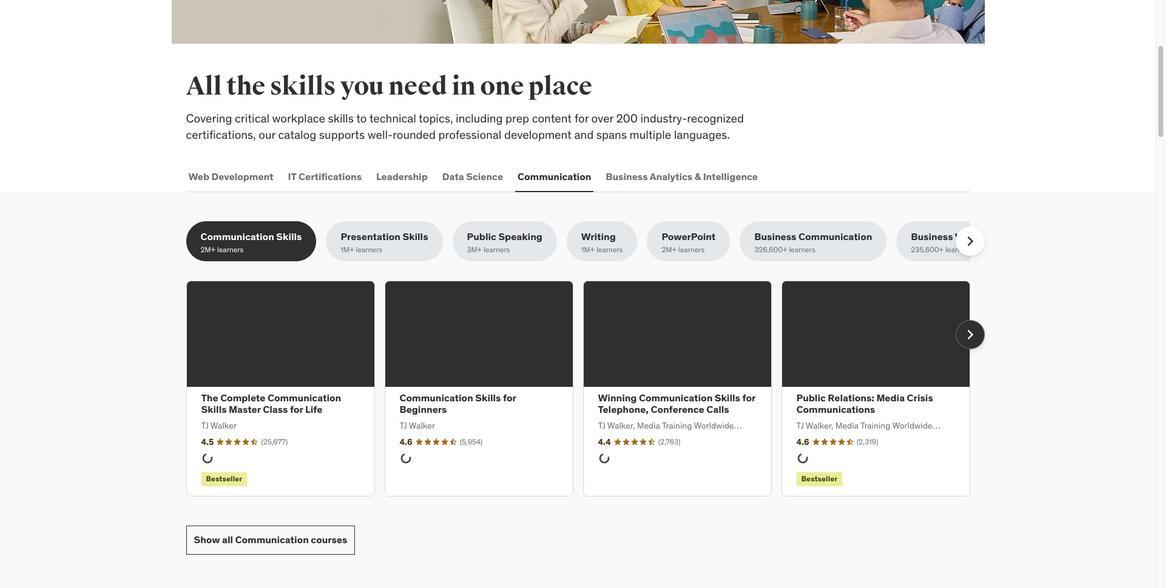 Task type: describe. For each thing, give the bounding box(es) containing it.
one
[[480, 71, 524, 102]]

workplace
[[272, 111, 325, 126]]

for inside communication skills for beginners
[[503, 392, 516, 404]]

writing 1m+ learners
[[581, 231, 623, 255]]

leadership
[[376, 170, 428, 182]]

3m+
[[467, 245, 482, 255]]

public relations: media crisis communications
[[797, 392, 933, 416]]

including
[[456, 111, 503, 126]]

certifications
[[299, 170, 362, 182]]

over
[[592, 111, 614, 126]]

presentation skills 1m+ learners
[[341, 231, 428, 255]]

all the skills you need in one place
[[186, 71, 592, 102]]

the
[[201, 392, 218, 404]]

topics,
[[419, 111, 453, 126]]

communication inside the complete communication skills master class for life
[[268, 392, 341, 404]]

2m+ inside communication skills 2m+ learners
[[201, 245, 215, 255]]

loading image for winning communication skills for telephone, conference calls
[[596, 450, 613, 467]]

data science button
[[440, 162, 506, 191]]

for inside covering critical workplace skills to technical topics, including prep content for over 200 industry-recognized certifications, our catalog supports well-rounded professional development and spans multiple languages.
[[575, 111, 589, 126]]

it
[[288, 170, 297, 182]]

communication skills for beginners link
[[400, 392, 516, 416]]

learners inside writing 1m+ learners
[[597, 245, 623, 255]]

the complete communication skills master class for life
[[201, 392, 341, 416]]

web development
[[188, 170, 274, 182]]

beginners
[[400, 404, 447, 416]]

all
[[222, 534, 233, 546]]

you
[[340, 71, 384, 102]]

show all communication courses link
[[186, 526, 355, 555]]

multiple
[[630, 127, 671, 142]]

leadership button
[[374, 162, 430, 191]]

speaking
[[499, 231, 543, 243]]

public relations: media crisis communications link
[[797, 392, 933, 416]]

winning communication skills for telephone, conference calls
[[598, 392, 756, 416]]

all
[[186, 71, 222, 102]]

languages.
[[674, 127, 730, 142]]

for inside the complete communication skills master class for life
[[290, 404, 303, 416]]

rounded
[[393, 127, 436, 142]]

catalog
[[278, 127, 316, 142]]

recognized
[[687, 111, 744, 126]]

development
[[504, 127, 572, 142]]

in
[[452, 71, 476, 102]]

writing inside writing 1m+ learners
[[581, 231, 616, 243]]

communication skills for beginners
[[400, 392, 516, 416]]

web
[[188, 170, 209, 182]]

content
[[532, 111, 572, 126]]

powerpoint
[[662, 231, 716, 243]]

relations:
[[828, 392, 875, 404]]

communication inside button
[[518, 170, 591, 182]]

place
[[529, 71, 592, 102]]

learners for business communication
[[789, 245, 816, 255]]

skills for communication skills 2m+ learners
[[276, 231, 302, 243]]

communication inside communication skills for beginners
[[400, 392, 473, 404]]

courses
[[311, 534, 347, 546]]

technical
[[369, 111, 416, 126]]

science
[[466, 170, 503, 182]]

data
[[442, 170, 464, 182]]

presentation
[[341, 231, 401, 243]]

spans
[[597, 127, 627, 142]]

web development button
[[186, 162, 276, 191]]

communication inside communication skills 2m+ learners
[[201, 231, 274, 243]]

communication inside winning communication skills for telephone, conference calls
[[639, 392, 713, 404]]

calls
[[707, 404, 729, 416]]

conference
[[651, 404, 705, 416]]

and
[[574, 127, 594, 142]]

crisis
[[907, 392, 933, 404]]

complete
[[220, 392, 265, 404]]

business communication 326,600+ learners
[[755, 231, 872, 255]]

next image for carousel element
[[961, 325, 980, 345]]

learners for public speaking
[[484, 245, 510, 255]]

professional
[[439, 127, 502, 142]]

winning
[[598, 392, 637, 404]]

telephone,
[[598, 404, 649, 416]]



Task type: locate. For each thing, give the bounding box(es) containing it.
6 learners from the left
[[789, 245, 816, 255]]

1 loading image from the left
[[199, 450, 216, 467]]

learners for communication skills
[[217, 245, 244, 255]]

2 1m+ from the left
[[581, 245, 595, 255]]

business analytics & intelligence button
[[604, 162, 761, 191]]

media
[[877, 392, 905, 404]]

200
[[616, 111, 638, 126]]

loading image for communication skills for beginners
[[397, 450, 414, 467]]

business analytics & intelligence
[[606, 170, 758, 182]]

skills inside the "presentation skills 1m+ learners"
[[403, 231, 428, 243]]

critical
[[235, 111, 270, 126]]

0 horizontal spatial public
[[467, 231, 496, 243]]

skills inside communication skills for beginners
[[475, 392, 501, 404]]

skills up supports
[[328, 111, 354, 126]]

loading image down communications
[[794, 450, 811, 467]]

business inside business communication 326,600+ learners
[[755, 231, 797, 243]]

skills inside the complete communication skills master class for life
[[201, 404, 227, 416]]

communication
[[518, 170, 591, 182], [201, 231, 274, 243], [799, 231, 872, 243], [268, 392, 341, 404], [400, 392, 473, 404], [639, 392, 713, 404], [235, 534, 309, 546]]

writing inside business writing 235,600+ learners
[[955, 231, 990, 243]]

1m+ inside the "presentation skills 1m+ learners"
[[341, 245, 354, 255]]

business for business communication 326,600+ learners
[[755, 231, 797, 243]]

next image for topic filters element
[[961, 232, 980, 251]]

learners for presentation skills
[[356, 245, 382, 255]]

supports
[[319, 127, 365, 142]]

to
[[356, 111, 367, 126]]

2 horizontal spatial business
[[911, 231, 953, 243]]

prep
[[506, 111, 529, 126]]

1 1m+ from the left
[[341, 245, 354, 255]]

covering critical workplace skills to technical topics, including prep content for over 200 industry-recognized certifications, our catalog supports well-rounded professional development and spans multiple languages.
[[186, 111, 744, 142]]

1 horizontal spatial 2m+
[[662, 245, 677, 255]]

it certifications
[[288, 170, 362, 182]]

show
[[194, 534, 220, 546]]

2m+ inside 'powerpoint 2m+ learners'
[[662, 245, 677, 255]]

learners inside public speaking 3m+ learners
[[484, 245, 510, 255]]

loading image for public relations: media crisis communications
[[794, 450, 811, 467]]

2 loading image from the left
[[596, 450, 613, 467]]

1 loading image from the left
[[397, 450, 414, 467]]

show all communication courses
[[194, 534, 347, 546]]

loading image down beginners
[[397, 450, 414, 467]]

&
[[695, 170, 701, 182]]

learners inside business writing 235,600+ learners
[[946, 245, 972, 255]]

public
[[467, 231, 496, 243], [797, 392, 826, 404]]

writing
[[581, 231, 616, 243], [955, 231, 990, 243]]

2 2m+ from the left
[[662, 245, 677, 255]]

public inside public speaking 3m+ learners
[[467, 231, 496, 243]]

next image inside topic filters element
[[961, 232, 980, 251]]

2m+
[[201, 245, 215, 255], [662, 245, 677, 255]]

2 writing from the left
[[955, 231, 990, 243]]

1 learners from the left
[[217, 245, 244, 255]]

class
[[263, 404, 288, 416]]

2 next image from the top
[[961, 325, 980, 345]]

certifications,
[[186, 127, 256, 142]]

0 horizontal spatial business
[[606, 170, 648, 182]]

loading image down telephone,
[[596, 450, 613, 467]]

learners inside 'powerpoint 2m+ learners'
[[679, 245, 705, 255]]

public left relations:
[[797, 392, 826, 404]]

1 horizontal spatial public
[[797, 392, 826, 404]]

covering
[[186, 111, 232, 126]]

master
[[229, 404, 261, 416]]

0 horizontal spatial loading image
[[397, 450, 414, 467]]

0 horizontal spatial 1m+
[[341, 245, 354, 255]]

4 learners from the left
[[597, 245, 623, 255]]

skills
[[270, 71, 336, 102], [328, 111, 354, 126]]

business inside business writing 235,600+ learners
[[911, 231, 953, 243]]

business writing 235,600+ learners
[[911, 231, 990, 255]]

industry-
[[641, 111, 687, 126]]

0 vertical spatial skills
[[270, 71, 336, 102]]

1 next image from the top
[[961, 232, 980, 251]]

learners inside communication skills 2m+ learners
[[217, 245, 244, 255]]

business up the 326,600+
[[755, 231, 797, 243]]

public for public relations: media crisis communications
[[797, 392, 826, 404]]

public speaking 3m+ learners
[[467, 231, 543, 255]]

skills for presentation skills 1m+ learners
[[403, 231, 428, 243]]

1 horizontal spatial loading image
[[794, 450, 811, 467]]

skills inside winning communication skills for telephone, conference calls
[[715, 392, 740, 404]]

5 learners from the left
[[679, 245, 705, 255]]

1 vertical spatial skills
[[328, 111, 354, 126]]

skills up 'workplace'
[[270, 71, 336, 102]]

next image
[[961, 232, 980, 251], [961, 325, 980, 345]]

for inside winning communication skills for telephone, conference calls
[[743, 392, 756, 404]]

loading image
[[199, 450, 216, 467], [794, 450, 811, 467]]

business left analytics
[[606, 170, 648, 182]]

the complete communication skills master class for life link
[[201, 392, 341, 416]]

intelligence
[[703, 170, 758, 182]]

2 loading image from the left
[[794, 450, 811, 467]]

loading image
[[397, 450, 414, 467], [596, 450, 613, 467]]

1 2m+ from the left
[[201, 245, 215, 255]]

business for business analytics & intelligence
[[606, 170, 648, 182]]

skills inside covering critical workplace skills to technical topics, including prep content for over 200 industry-recognized certifications, our catalog supports well-rounded professional development and spans multiple languages.
[[328, 111, 354, 126]]

loading image down the
[[199, 450, 216, 467]]

topic filters element
[[186, 222, 1004, 262]]

need
[[389, 71, 447, 102]]

326,600+
[[755, 245, 787, 255]]

skills for communication skills for beginners
[[475, 392, 501, 404]]

business inside button
[[606, 170, 648, 182]]

business
[[606, 170, 648, 182], [755, 231, 797, 243], [911, 231, 953, 243]]

learners for business writing
[[946, 245, 972, 255]]

0 horizontal spatial writing
[[581, 231, 616, 243]]

the
[[226, 71, 265, 102]]

1 vertical spatial public
[[797, 392, 826, 404]]

it certifications button
[[286, 162, 364, 191]]

business for business writing 235,600+ learners
[[911, 231, 953, 243]]

0 horizontal spatial 2m+
[[201, 245, 215, 255]]

1 writing from the left
[[581, 231, 616, 243]]

235,600+
[[911, 245, 944, 255]]

1m+ inside writing 1m+ learners
[[581, 245, 595, 255]]

skills inside communication skills 2m+ learners
[[276, 231, 302, 243]]

development
[[212, 170, 274, 182]]

1 vertical spatial next image
[[961, 325, 980, 345]]

2 learners from the left
[[356, 245, 382, 255]]

learners inside business communication 326,600+ learners
[[789, 245, 816, 255]]

communication button
[[515, 162, 594, 191]]

communications
[[797, 404, 875, 416]]

1 horizontal spatial business
[[755, 231, 797, 243]]

our
[[259, 127, 276, 142]]

next image inside carousel element
[[961, 325, 980, 345]]

public inside public relations: media crisis communications
[[797, 392, 826, 404]]

loading image for the complete communication skills master class for life
[[199, 450, 216, 467]]

data science
[[442, 170, 503, 182]]

public for public speaking 3m+ learners
[[467, 231, 496, 243]]

1 horizontal spatial 1m+
[[581, 245, 595, 255]]

communication inside business communication 326,600+ learners
[[799, 231, 872, 243]]

learners
[[217, 245, 244, 255], [356, 245, 382, 255], [484, 245, 510, 255], [597, 245, 623, 255], [679, 245, 705, 255], [789, 245, 816, 255], [946, 245, 972, 255]]

life
[[305, 404, 323, 416]]

0 vertical spatial next image
[[961, 232, 980, 251]]

public up '3m+'
[[467, 231, 496, 243]]

powerpoint 2m+ learners
[[662, 231, 716, 255]]

0 horizontal spatial loading image
[[199, 450, 216, 467]]

7 learners from the left
[[946, 245, 972, 255]]

carousel element
[[186, 281, 985, 497]]

analytics
[[650, 170, 693, 182]]

communication skills 2m+ learners
[[201, 231, 302, 255]]

1 horizontal spatial writing
[[955, 231, 990, 243]]

3 learners from the left
[[484, 245, 510, 255]]

0 vertical spatial public
[[467, 231, 496, 243]]

for
[[575, 111, 589, 126], [503, 392, 516, 404], [743, 392, 756, 404], [290, 404, 303, 416]]

learners inside the "presentation skills 1m+ learners"
[[356, 245, 382, 255]]

skills
[[276, 231, 302, 243], [403, 231, 428, 243], [475, 392, 501, 404], [715, 392, 740, 404], [201, 404, 227, 416]]

winning communication skills for telephone, conference calls link
[[598, 392, 756, 416]]

1 horizontal spatial loading image
[[596, 450, 613, 467]]

business up the 235,600+
[[911, 231, 953, 243]]

well-
[[368, 127, 393, 142]]



Task type: vqa. For each thing, say whether or not it's contained in the screenshot.


